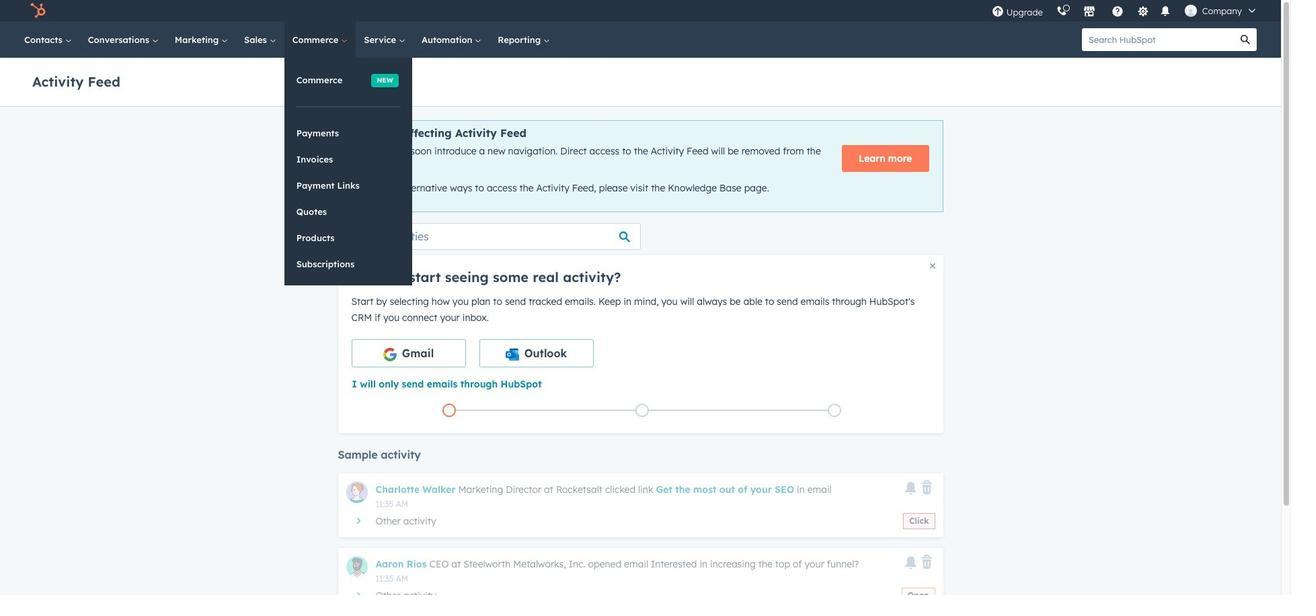 Task type: locate. For each thing, give the bounding box(es) containing it.
onboarding.steps.sendtrackedemailingmail.title image
[[639, 408, 645, 415]]

commerce menu
[[284, 58, 412, 286]]

None checkbox
[[351, 340, 466, 368], [479, 340, 594, 368], [351, 340, 466, 368], [479, 340, 594, 368]]

jacob simon image
[[1185, 5, 1197, 17]]

onboarding.steps.finalstep.title image
[[831, 408, 838, 415]]

list
[[353, 401, 931, 420]]

menu
[[985, 0, 1265, 22]]

Search HubSpot search field
[[1082, 28, 1234, 51]]

Search activities search field
[[338, 223, 641, 250]]

close image
[[930, 264, 935, 269]]



Task type: vqa. For each thing, say whether or not it's contained in the screenshot.
Search Hubspot search field
yes



Task type: describe. For each thing, give the bounding box(es) containing it.
marketplaces image
[[1083, 6, 1096, 18]]



